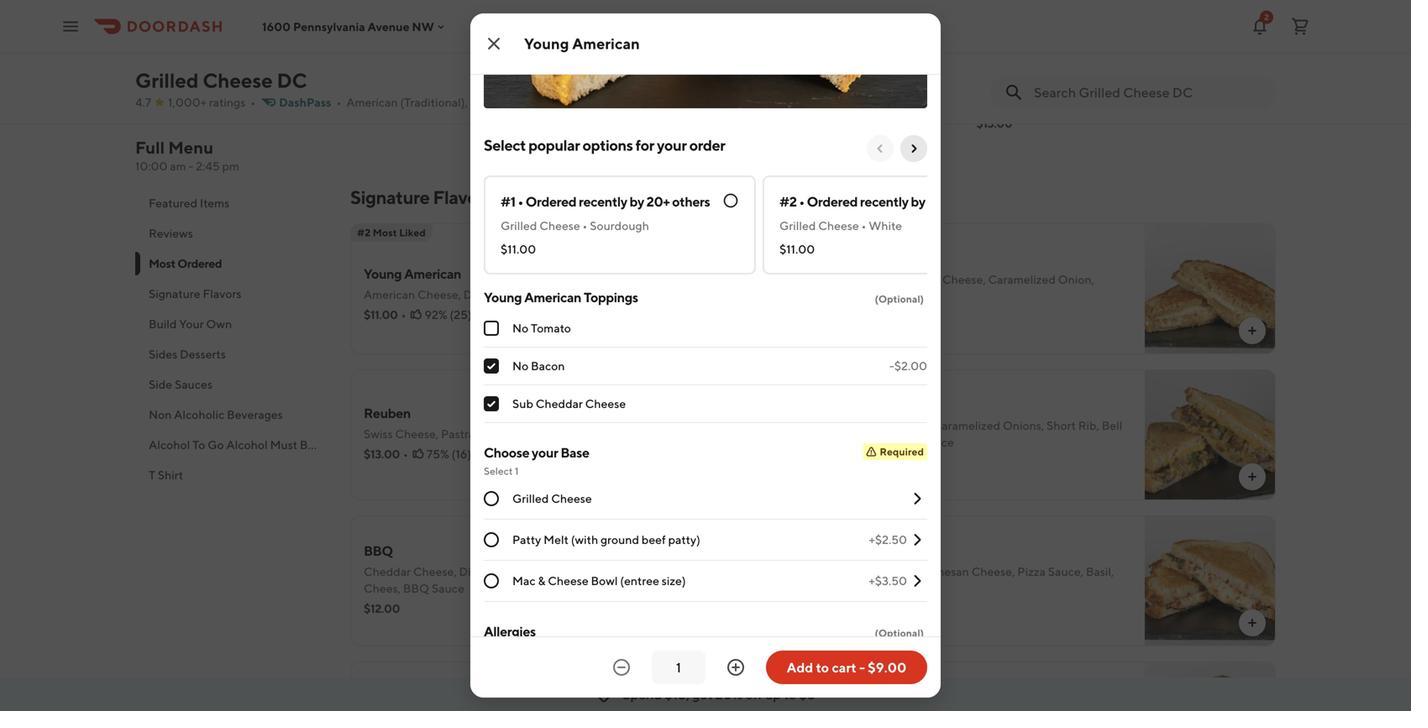 Task type: describe. For each thing, give the bounding box(es) containing it.
cheddar for sub
[[536, 397, 583, 411]]

cheese for grilled cheese
[[551, 492, 592, 506]]

• down #1 • ordered recently by 20+ others
[[583, 219, 588, 233]]

4.7
[[135, 95, 151, 109]]

young american
[[524, 34, 640, 53]]

$5
[[799, 687, 816, 703]]

• up order at top
[[703, 100, 708, 113]]

grilled cheese • sourdough
[[501, 219, 650, 233]]

beef
[[642, 533, 666, 547]]

0 vertical spatial 75%
[[727, 100, 749, 113]]

sides desserts button
[[135, 340, 330, 370]]

No Tomato checkbox
[[484, 321, 499, 336]]

$9.00
[[868, 660, 907, 676]]

• left 92%
[[401, 308, 406, 322]]

caffeine-
[[508, 79, 559, 93]]

cheese for grilled cheese dc
[[203, 68, 273, 92]]

1 vertical spatial 75%
[[427, 447, 449, 461]]

young american image
[[676, 224, 807, 355]]

1 root from the left
[[386, 79, 413, 93]]

0 vertical spatial american cheese, caramelized onions, short rib, bell peppers, gcdc sauce $13.00
[[977, 79, 1266, 130]]

add item to cart image for american cheese, caramelized onions, short rib, bell peppers, gcdc sauce
[[1246, 19, 1260, 33]]

your
[[179, 317, 204, 331]]

1,000+
[[168, 95, 207, 109]]

1600
[[262, 20, 291, 33]]

&
[[538, 574, 546, 588]]

0 vertical spatial flavors
[[433, 187, 492, 208]]

2 vertical spatial bacon
[[834, 690, 871, 705]]

young american american cheese, diced tomato, bacon
[[364, 266, 577, 302]]

1 horizontal spatial onions,
[[1146, 79, 1188, 93]]

buffalo blue image
[[676, 662, 807, 712]]

0 vertical spatial (16)
[[752, 100, 771, 113]]

0 horizontal spatial ordered
[[177, 257, 222, 271]]

1 vertical spatial bbq
[[403, 582, 430, 596]]

Current quantity is 1 number field
[[662, 659, 696, 677]]

popular
[[529, 136, 580, 154]]

1 horizontal spatial gcdc
[[1026, 96, 1063, 110]]

grilled for grilled cheese
[[513, 492, 549, 506]]

cheese, inside young american american cheese, diced tomato, bacon
[[418, 288, 461, 302]]

full
[[135, 138, 165, 158]]

2 vertical spatial caramelized
[[933, 419, 1001, 433]]

diced inside bbq cheddar cheese, diced jalapeno, pulled pork, mac and chees, bbq sauce $12.00
[[459, 565, 491, 579]]

bacon inside young american american cheese, diced tomato, bacon
[[543, 288, 577, 302]]

caramelized inside swiss and parmesan cheese, caramelized onion, french onion aoili
[[989, 273, 1056, 287]]

1 horizontal spatial reuben
[[664, 58, 711, 74]]

add
[[787, 660, 814, 676]]

#2 for #2 • ordered recently by 20+ others
[[780, 194, 797, 210]]

cheese, inside swiss and parmesan cheese, caramelized onion, french onion aoili
[[943, 273, 986, 287]]

young for young american
[[524, 34, 569, 53]]

$3.75
[[350, 100, 379, 113]]

Sub Cheddar Cheese checkbox
[[484, 397, 499, 412]]

allergies
[[484, 624, 536, 640]]

grilled for grilled cheese • sourdough
[[501, 219, 537, 233]]

• right a
[[403, 447, 408, 461]]

0 horizontal spatial gcdc
[[883, 436, 919, 450]]

add to cart - $9.00 button
[[766, 651, 928, 685]]

• up grilled cheese • white
[[799, 194, 805, 210]]

0 horizontal spatial sauekraut,
[[493, 427, 551, 441]]

be
[[300, 438, 315, 452]]

signature flavors inside button
[[149, 287, 242, 301]]

1 vertical spatial onions,
[[1003, 419, 1045, 433]]

sandwiches
[[470, 95, 534, 109]]

0 vertical spatial pastrami,
[[741, 79, 791, 93]]

dashpass •
[[279, 95, 342, 109]]

side sauces button
[[135, 370, 330, 400]]

menu
[[168, 138, 214, 158]]

bowl
[[591, 574, 618, 588]]

no bacon
[[513, 359, 565, 373]]

free
[[559, 79, 584, 93]]

tomato,
[[498, 288, 541, 302]]

american (traditional), sandwiches • 0.2 mi
[[347, 95, 586, 109]]

0 horizontal spatial peppers,
[[834, 436, 881, 450]]

20%
[[716, 687, 743, 703]]

american inside young american toppings group
[[525, 290, 582, 305]]

1 vertical spatial rib,
[[1079, 419, 1100, 433]]

bbq cheddar cheese, diced jalapeno, pulled pork, mac and chees, bbq sauce $12.00
[[364, 543, 660, 616]]

patty
[[513, 533, 541, 547]]

(optional) for allergies
[[875, 628, 924, 640]]

onion
[[874, 290, 907, 303]]

2 horizontal spatial sauce
[[1065, 96, 1098, 110]]

0 items, open order cart image
[[1291, 16, 1311, 37]]

sauces
[[175, 378, 213, 392]]

2 root from the left
[[450, 79, 476, 93]]

parmesan inside pizza melt mozzarella and parmesan cheese, pizza sauce, basil, dried oregano $11.00
[[917, 565, 970, 579]]

0 horizontal spatial 75% (16)
[[427, 447, 472, 461]]

others for #2 • ordered recently by 20+ others
[[954, 194, 992, 210]]

pm
[[222, 159, 239, 173]]

young american toppings
[[484, 290, 638, 305]]

$2.00
[[895, 359, 928, 373]]

1 select from the top
[[484, 136, 526, 154]]

0 vertical spatial peppers,
[[977, 96, 1024, 110]]

no for no tomato
[[513, 321, 529, 335]]

for
[[636, 136, 655, 154]]

1 vertical spatial american cheese, caramelized onions, short rib, bell peppers, gcdc sauce $13.00
[[834, 419, 1123, 470]]

chees,
[[364, 582, 401, 596]]

ordered for #2
[[807, 194, 858, 210]]

notification bell image
[[1250, 16, 1271, 37]]

sub cheddar cheese
[[513, 397, 626, 411]]

alcohol to go alcohol must be purchased w a prepared food item
[[149, 438, 509, 452]]

maine root brand root beer. caffeine-free $3.75
[[350, 79, 584, 113]]

and inside bbq cheddar cheese, diced jalapeno, pulled pork, mac and chees, bbq sauce $12.00
[[640, 565, 660, 579]]

purchased
[[317, 438, 374, 452]]

- inside full menu 10:00 am - 2:45 pm
[[189, 159, 194, 173]]

$11.00 left 92%
[[364, 308, 398, 322]]

#2 most liked
[[357, 227, 426, 239]]

mac inside bbq cheddar cheese, diced jalapeno, pulled pork, mac and chees, bbq sauce $12.00
[[614, 565, 638, 579]]

side sauces
[[149, 378, 213, 392]]

bbq image
[[676, 516, 807, 647]]

0 vertical spatial sauekraut,
[[793, 79, 850, 93]]

featured items
[[149, 196, 230, 210]]

desserts
[[180, 347, 226, 361]]

1600 pennsylvania avenue nw
[[262, 20, 434, 33]]

1 vertical spatial $13.00 •
[[364, 447, 408, 461]]

0 vertical spatial bell
[[1245, 79, 1266, 93]]

close young american image
[[484, 34, 504, 54]]

bacon jalapeno popper image
[[1145, 662, 1277, 712]]

0 horizontal spatial reuben swiss cheese, pastrami, sauekraut, mustard
[[364, 405, 598, 441]]

spend
[[623, 687, 662, 703]]

• left white
[[862, 219, 867, 233]]

cheese right &
[[548, 574, 589, 588]]

0 horizontal spatial to
[[784, 687, 797, 703]]

$11.00 up tomato,
[[501, 242, 536, 256]]

#1
[[501, 194, 516, 210]]

0 horizontal spatial bbq
[[364, 543, 393, 559]]

0 vertical spatial your
[[657, 136, 687, 154]]

featured items button
[[135, 188, 330, 218]]

cheese for grilled cheese • white
[[819, 219, 859, 233]]

open menu image
[[61, 16, 81, 37]]

0.2
[[553, 95, 570, 109]]

food
[[454, 438, 482, 452]]

- inside button
[[860, 660, 865, 676]]

french onion image
[[1145, 224, 1277, 355]]

french
[[834, 290, 871, 303]]

Item Search search field
[[1034, 83, 1263, 102]]

1 horizontal spatial $13.00 •
[[664, 100, 708, 113]]

1 horizontal spatial rib,
[[1222, 79, 1243, 93]]

pizza melt image
[[1145, 516, 1277, 647]]

• right #1
[[518, 194, 523, 210]]

young for young american toppings
[[484, 290, 522, 305]]

beer.
[[478, 79, 506, 93]]

0 horizontal spatial bell
[[1102, 419, 1123, 433]]

1 horizontal spatial reuben swiss cheese, pastrami, sauekraut, mustard
[[664, 58, 897, 93]]

sourdough
[[590, 219, 650, 233]]

1 horizontal spatial signature flavors
[[350, 187, 492, 208]]

1 vertical spatial pizza
[[1018, 565, 1046, 579]]

recently for #2
[[860, 194, 909, 210]]

next image
[[908, 142, 921, 155]]

pork,
[[584, 565, 612, 579]]

t
[[149, 468, 155, 482]]

build your own button
[[135, 309, 330, 340]]

1 vertical spatial sauce
[[922, 436, 954, 450]]

0 vertical spatial caramelized
[[1077, 79, 1144, 93]]

non alcoholic beverages
[[149, 408, 283, 422]]

bacon jalapeno popper
[[834, 690, 974, 705]]

+$2.50
[[869, 533, 908, 547]]

dried
[[834, 582, 863, 596]]

reviews button
[[135, 218, 330, 249]]

add item to cart image for cheese,
[[1246, 471, 1260, 484]]

non alcoholic beverages button
[[135, 400, 330, 430]]

options
[[583, 136, 633, 154]]

#1 • ordered recently by 20+ others
[[501, 194, 710, 210]]

alcohol to go alcohol must be purchased w a prepared food item button
[[135, 430, 509, 461]]

up
[[765, 687, 781, 703]]

• right ratings
[[251, 95, 256, 109]]

0 vertical spatial mustard
[[853, 79, 897, 93]]

cheesesteak image
[[1145, 370, 1277, 501]]

get
[[693, 687, 713, 703]]

size)
[[662, 574, 686, 588]]

+$3.50
[[869, 574, 908, 588]]

mac & cheese bowl (entree size)
[[513, 574, 686, 588]]

choose
[[484, 445, 530, 461]]

patty)
[[669, 533, 701, 547]]

most ordered
[[149, 257, 222, 271]]

white
[[869, 219, 903, 233]]



Task type: locate. For each thing, give the bounding box(es) containing it.
build your own
[[149, 317, 232, 331]]

1 vertical spatial reuben
[[364, 405, 411, 421]]

0 vertical spatial #2
[[780, 194, 797, 210]]

others for #1 • ordered recently by 20+ others
[[672, 194, 710, 210]]

2 alcohol from the left
[[226, 438, 268, 452]]

toppings
[[584, 290, 638, 305]]

1 horizontal spatial pizza
[[1018, 565, 1046, 579]]

signature down "most ordered"
[[149, 287, 201, 301]]

0 horizontal spatial mustard
[[553, 427, 598, 441]]

signature flavors up 'liked'
[[350, 187, 492, 208]]

melt inside pizza melt mozzarella and parmesan cheese, pizza sauce, basil, dried oregano $11.00
[[868, 543, 895, 559]]

• left 0.2
[[541, 95, 546, 109]]

0 vertical spatial (optional)
[[875, 293, 924, 305]]

signature inside button
[[149, 287, 201, 301]]

None checkbox
[[484, 359, 499, 374]]

no up sub
[[513, 359, 529, 373]]

select left 1
[[484, 466, 513, 477]]

0 horizontal spatial sauce
[[432, 582, 465, 596]]

bacon inside young american toppings group
[[531, 359, 565, 373]]

20+ for #1 • ordered recently by 20+ others
[[647, 194, 670, 210]]

mustard up previous 'icon'
[[853, 79, 897, 93]]

cheddar inside young american toppings group
[[536, 397, 583, 411]]

0 horizontal spatial 20+
[[647, 194, 670, 210]]

cheese for grilled cheese • sourdough
[[540, 219, 580, 233]]

pennsylvania
[[293, 20, 365, 33]]

reuben up order at top
[[664, 58, 711, 74]]

signature flavors up your
[[149, 287, 242, 301]]

1 vertical spatial bacon
[[531, 359, 565, 373]]

0 horizontal spatial -
[[189, 159, 194, 173]]

1 recently from the left
[[579, 194, 627, 210]]

and inside swiss and parmesan cheese, caramelized onion, french onion aoili
[[865, 273, 885, 287]]

alcohol
[[149, 438, 190, 452], [226, 438, 268, 452]]

alcohol left the to
[[149, 438, 190, 452]]

1 vertical spatial flavors
[[203, 287, 242, 301]]

onions,
[[1146, 79, 1188, 93], [1003, 419, 1045, 433]]

0 horizontal spatial melt
[[544, 533, 569, 547]]

reuben up w on the bottom left of page
[[364, 405, 411, 421]]

to left the cart
[[816, 660, 830, 676]]

parmesan
[[888, 273, 940, 287], [917, 565, 970, 579]]

diced up (25)
[[464, 288, 495, 302]]

1 horizontal spatial 75% (16)
[[727, 100, 771, 113]]

cheddar right sub
[[536, 397, 583, 411]]

1 horizontal spatial short
[[1190, 79, 1220, 93]]

sauce inside bbq cheddar cheese, diced jalapeno, pulled pork, mac and chees, bbq sauce $12.00
[[432, 582, 465, 596]]

mustard up base
[[553, 427, 598, 441]]

0 horizontal spatial cheddar
[[364, 565, 411, 579]]

1 vertical spatial cheddar
[[364, 565, 411, 579]]

#2 for #2 most liked
[[357, 227, 371, 239]]

#2
[[780, 194, 797, 210], [357, 227, 371, 239]]

swiss up french
[[834, 273, 863, 287]]

1 add item to cart image from the top
[[1246, 471, 1260, 484]]

0 vertical spatial short
[[1190, 79, 1220, 93]]

$11.00 inside pizza melt mozzarella and parmesan cheese, pizza sauce, basil, dried oregano $11.00
[[834, 602, 868, 616]]

2 by from the left
[[911, 194, 926, 210]]

young inside young american american cheese, diced tomato, bacon
[[364, 266, 402, 282]]

2 20+ from the left
[[928, 194, 951, 210]]

$11.00 down grilled cheese • white
[[780, 242, 815, 256]]

young inside group
[[484, 290, 522, 305]]

grilled cheese • white
[[780, 219, 903, 233]]

1 by from the left
[[630, 194, 644, 210]]

1 vertical spatial (optional)
[[875, 628, 924, 640]]

melt inside choose your base group
[[544, 533, 569, 547]]

recently
[[579, 194, 627, 210], [860, 194, 909, 210]]

select popular options for your order
[[484, 136, 726, 154]]

mozzarella
[[834, 565, 892, 579]]

parmesan right +$3.50
[[917, 565, 970, 579]]

ordered for #1
[[526, 194, 577, 210]]

1 vertical spatial -
[[890, 359, 895, 373]]

root up american (traditional), sandwiches • 0.2 mi
[[450, 79, 476, 93]]

cheese, inside pizza melt mozzarella and parmesan cheese, pizza sauce, basil, dried oregano $11.00
[[972, 565, 1016, 579]]

and left size) at the bottom left of the page
[[640, 565, 660, 579]]

bbq
[[364, 543, 393, 559], [403, 582, 430, 596]]

young american toppings group
[[484, 288, 928, 424]]

0 vertical spatial -
[[189, 159, 194, 173]]

2:45
[[196, 159, 220, 173]]

$15,
[[665, 687, 690, 703]]

recently up white
[[860, 194, 909, 210]]

increase quantity by 1 image
[[726, 658, 746, 678]]

and inside pizza melt mozzarella and parmesan cheese, pizza sauce, basil, dried oregano $11.00
[[894, 565, 914, 579]]

2 horizontal spatial young
[[524, 34, 569, 53]]

sauce
[[1065, 96, 1098, 110], [922, 436, 954, 450], [432, 582, 465, 596]]

(optional) right french
[[875, 293, 924, 305]]

1 vertical spatial bell
[[1102, 419, 1123, 433]]

signature flavors
[[350, 187, 492, 208], [149, 287, 242, 301]]

your right for
[[657, 136, 687, 154]]

young up 'caffeine-'
[[524, 34, 569, 53]]

0 horizontal spatial 75%
[[427, 447, 449, 461]]

1 vertical spatial #2
[[357, 227, 371, 239]]

#2 up grilled cheese • white
[[780, 194, 797, 210]]

add item to cart image for reuben
[[933, 19, 947, 33]]

$11.00 •
[[364, 308, 406, 322]]

grilled inside choose your base group
[[513, 492, 549, 506]]

0 horizontal spatial pizza
[[834, 543, 865, 559]]

choose your base group
[[484, 444, 928, 603]]

0 horizontal spatial most
[[149, 257, 175, 271]]

1 vertical spatial signature flavors
[[149, 287, 242, 301]]

sauce,
[[1049, 565, 1084, 579]]

1 horizontal spatial your
[[657, 136, 687, 154]]

cheese, inside bbq cheddar cheese, diced jalapeno, pulled pork, mac and chees, bbq sauce $12.00
[[413, 565, 457, 579]]

0 vertical spatial 75% (16)
[[727, 100, 771, 113]]

ordered up the grilled cheese • sourdough
[[526, 194, 577, 210]]

1 horizontal spatial to
[[816, 660, 830, 676]]

0 vertical spatial no
[[513, 321, 529, 335]]

to inside button
[[816, 660, 830, 676]]

1 no from the top
[[513, 321, 529, 335]]

mi
[[573, 95, 586, 109]]

ordered down "reviews"
[[177, 257, 222, 271]]

cheese inside young american toppings group
[[585, 397, 626, 411]]

2 select from the top
[[484, 466, 513, 477]]

select
[[484, 136, 526, 154], [484, 466, 513, 477]]

0 horizontal spatial recently
[[579, 194, 627, 210]]

parmesan inside swiss and parmesan cheese, caramelized onion, french onion aoili
[[888, 273, 940, 287]]

bbq up chees,
[[364, 543, 393, 559]]

0 vertical spatial most
[[373, 227, 397, 239]]

reviews
[[149, 226, 193, 240]]

signature flavors button
[[135, 279, 330, 309]]

ordered up grilled cheese • white
[[807, 194, 858, 210]]

beverages
[[227, 408, 283, 422]]

sub
[[513, 397, 534, 411]]

jalapeno,
[[493, 565, 545, 579]]

0 vertical spatial to
[[816, 660, 830, 676]]

- down onion
[[890, 359, 895, 373]]

build
[[149, 317, 177, 331]]

cheddar up chees,
[[364, 565, 411, 579]]

1 vertical spatial sauekraut,
[[493, 427, 551, 441]]

(optional) up $9.00
[[875, 628, 924, 640]]

diced inside young american american cheese, diced tomato, bacon
[[464, 288, 495, 302]]

young up no tomato "option"
[[484, 290, 522, 305]]

patty melt (with ground beef patty)
[[513, 533, 701, 547]]

young
[[524, 34, 569, 53], [364, 266, 402, 282], [484, 290, 522, 305]]

0 horizontal spatial young
[[364, 266, 402, 282]]

recently up sourdough
[[579, 194, 627, 210]]

1 vertical spatial short
[[1047, 419, 1076, 433]]

by for #1 • ordered recently by 20+ others
[[630, 194, 644, 210]]

caramelized
[[1077, 79, 1144, 93], [989, 273, 1056, 287], [933, 419, 1001, 433]]

1 horizontal spatial cheddar
[[536, 397, 583, 411]]

2
[[1265, 12, 1270, 22]]

#2 left 'liked'
[[357, 227, 371, 239]]

1 others from the left
[[672, 194, 710, 210]]

items
[[200, 196, 230, 210]]

ratings
[[209, 95, 246, 109]]

1 horizontal spatial root
[[450, 79, 476, 93]]

- right the cart
[[860, 660, 865, 676]]

- inside young american toppings group
[[890, 359, 895, 373]]

1 horizontal spatial swiss
[[664, 79, 693, 93]]

Grilled Cheese radio
[[484, 492, 499, 507]]

0 horizontal spatial $13.00 •
[[364, 447, 408, 461]]

most down "reviews"
[[149, 257, 175, 271]]

1 vertical spatial diced
[[459, 565, 491, 579]]

1 (optional) from the top
[[875, 293, 924, 305]]

1 horizontal spatial #2
[[780, 194, 797, 210]]

recently for #1
[[579, 194, 627, 210]]

swiss inside swiss and parmesan cheese, caramelized onion, french onion aoili
[[834, 273, 863, 287]]

item
[[484, 438, 509, 452]]

0 horizontal spatial by
[[630, 194, 644, 210]]

avenue
[[368, 20, 410, 33]]

0 horizontal spatial pastrami,
[[441, 427, 491, 441]]

your inside 'choose your base select 1'
[[532, 445, 558, 461]]

92% (25)
[[425, 308, 472, 322]]

0 horizontal spatial root
[[386, 79, 413, 93]]

grilled
[[135, 68, 199, 92], [501, 219, 537, 233], [780, 219, 816, 233], [513, 492, 549, 506]]

onion,
[[1059, 273, 1095, 287]]

and up oregano
[[894, 565, 914, 579]]

select inside 'choose your base select 1'
[[484, 466, 513, 477]]

2 vertical spatial young
[[484, 290, 522, 305]]

parmesan up aoili
[[888, 273, 940, 287]]

2 horizontal spatial and
[[894, 565, 914, 579]]

• left $3.75
[[337, 95, 342, 109]]

mac right pork,
[[614, 565, 638, 579]]

cheddar inside bbq cheddar cheese, diced jalapeno, pulled pork, mac and chees, bbq sauce $12.00
[[364, 565, 411, 579]]

0 horizontal spatial swiss
[[364, 427, 393, 441]]

add item to cart image
[[1246, 471, 1260, 484], [1246, 617, 1260, 630]]

1 20+ from the left
[[647, 194, 670, 210]]

None radio
[[484, 533, 499, 548], [484, 574, 499, 589], [484, 533, 499, 548], [484, 574, 499, 589]]

alcoholic
[[174, 408, 225, 422]]

flavors up own
[[203, 287, 242, 301]]

1 horizontal spatial and
[[865, 273, 885, 287]]

0 vertical spatial reuben
[[664, 58, 711, 74]]

0 vertical spatial onions,
[[1146, 79, 1188, 93]]

basil,
[[1086, 565, 1115, 579]]

sauekraut,
[[793, 79, 850, 93], [493, 427, 551, 441]]

pizza left sauce,
[[1018, 565, 1046, 579]]

bacon down tomato
[[531, 359, 565, 373]]

young up $11.00 •
[[364, 266, 402, 282]]

bbq right chees,
[[403, 582, 430, 596]]

by up sourdough
[[630, 194, 644, 210]]

alcohol right "go"
[[226, 438, 268, 452]]

w
[[376, 438, 389, 452]]

cheddar for bbq
[[364, 565, 411, 579]]

(with
[[571, 533, 599, 547]]

- right am
[[189, 159, 194, 173]]

featured
[[149, 196, 198, 210]]

mac left &
[[513, 574, 536, 588]]

melt up mozzarella
[[868, 543, 895, 559]]

dialog
[[471, 0, 1035, 712]]

ordered
[[526, 194, 577, 210], [807, 194, 858, 210], [177, 257, 222, 271]]

0 horizontal spatial onions,
[[1003, 419, 1045, 433]]

t shirt button
[[135, 461, 330, 491]]

sides
[[149, 347, 178, 361]]

2 no from the top
[[513, 359, 529, 373]]

0 horizontal spatial mac
[[513, 574, 536, 588]]

0 vertical spatial swiss
[[664, 79, 693, 93]]

20+ for #2 • ordered recently by 20+ others
[[928, 194, 951, 210]]

jalapeno
[[874, 690, 927, 705]]

2 add item to cart image from the top
[[1246, 617, 1260, 630]]

pizza up mozzarella
[[834, 543, 865, 559]]

pizza melt mozzarella and parmesan cheese, pizza sauce, basil, dried oregano $11.00
[[834, 543, 1115, 616]]

grilled cheese
[[513, 492, 592, 506]]

1 horizontal spatial sauce
[[922, 436, 954, 450]]

1 vertical spatial gcdc
[[883, 436, 919, 450]]

1 vertical spatial young
[[364, 266, 402, 282]]

none checkbox inside young american toppings group
[[484, 359, 499, 374]]

#2 • ordered recently by 20+ others
[[780, 194, 992, 210]]

order
[[690, 136, 726, 154]]

0 vertical spatial sauce
[[1065, 96, 1098, 110]]

(traditional),
[[400, 95, 468, 109]]

1 horizontal spatial pastrami,
[[741, 79, 791, 93]]

1 horizontal spatial mustard
[[853, 79, 897, 93]]

prepared
[[402, 438, 452, 452]]

2 (optional) from the top
[[875, 628, 924, 640]]

dialog containing young american
[[471, 0, 1035, 712]]

mac inside choose your base group
[[513, 574, 536, 588]]

no right no tomato "option"
[[513, 321, 529, 335]]

add to cart - $9.00
[[787, 660, 907, 676]]

no for no bacon
[[513, 359, 529, 373]]

by down next icon
[[911, 194, 926, 210]]

0 horizontal spatial alcohol
[[149, 438, 190, 452]]

(optional) inside young american toppings group
[[875, 293, 924, 305]]

short
[[1190, 79, 1220, 93], [1047, 419, 1076, 433]]

melt left (with
[[544, 533, 569, 547]]

dc
[[277, 68, 307, 92]]

to right 'up'
[[784, 687, 797, 703]]

grilled for grilled cheese dc
[[135, 68, 199, 92]]

cheese left white
[[819, 219, 859, 233]]

bacon down the add to cart - $9.00 button
[[834, 690, 871, 705]]

swiss
[[664, 79, 693, 93], [834, 273, 863, 287], [364, 427, 393, 441]]

(optional) for young american toppings
[[875, 293, 924, 305]]

brand
[[415, 79, 447, 93]]

signature up #2 most liked
[[350, 187, 430, 208]]

swiss left prepared
[[364, 427, 393, 441]]

add item to cart image
[[933, 19, 947, 33], [1246, 19, 1260, 33], [1246, 324, 1260, 338]]

young for young american american cheese, diced tomato, bacon
[[364, 266, 402, 282]]

0 horizontal spatial signature flavors
[[149, 287, 242, 301]]

add item to cart image for melt
[[1246, 617, 1260, 630]]

swiss up order at top
[[664, 79, 693, 93]]

1 vertical spatial mustard
[[553, 427, 598, 441]]

swiss and parmesan cheese, caramelized onion, french onion aoili
[[834, 273, 1095, 303]]

$11.00 down dried
[[834, 602, 868, 616]]

1 horizontal spatial signature
[[350, 187, 430, 208]]

0 horizontal spatial others
[[672, 194, 710, 210]]

cheese up (with
[[551, 492, 592, 506]]

sides desserts
[[149, 347, 226, 361]]

0 horizontal spatial short
[[1047, 419, 1076, 433]]

2 others from the left
[[954, 194, 992, 210]]

•
[[251, 95, 256, 109], [337, 95, 342, 109], [541, 95, 546, 109], [703, 100, 708, 113], [518, 194, 523, 210], [799, 194, 805, 210], [583, 219, 588, 233], [862, 219, 867, 233], [401, 308, 406, 322], [403, 447, 408, 461]]

0 horizontal spatial #2
[[357, 227, 371, 239]]

most left 'liked'
[[373, 227, 397, 239]]

$13.00 •
[[664, 100, 708, 113], [364, 447, 408, 461]]

1 horizontal spatial alcohol
[[226, 438, 268, 452]]

(25)
[[450, 308, 472, 322]]

rib,
[[1222, 79, 1243, 93], [1079, 419, 1100, 433]]

melt
[[544, 533, 569, 547], [868, 543, 895, 559]]

0 vertical spatial cheddar
[[536, 397, 583, 411]]

peppers,
[[977, 96, 1024, 110], [834, 436, 881, 450]]

melt for pizza
[[868, 543, 895, 559]]

2 recently from the left
[[860, 194, 909, 210]]

bacon up tomato
[[543, 288, 577, 302]]

diced
[[464, 288, 495, 302], [459, 565, 491, 579]]

0 vertical spatial signature flavors
[[350, 187, 492, 208]]

side
[[149, 378, 172, 392]]

decrease quantity by 1 image
[[612, 658, 632, 678]]

cheese down #1 • ordered recently by 20+ others
[[540, 219, 580, 233]]

diced left jalapeno,
[[459, 565, 491, 579]]

flavors inside button
[[203, 287, 242, 301]]

0 vertical spatial rib,
[[1222, 79, 1243, 93]]

0 horizontal spatial your
[[532, 445, 558, 461]]

cart
[[832, 660, 857, 676]]

your left base
[[532, 445, 558, 461]]

oregano
[[866, 582, 913, 596]]

full menu 10:00 am - 2:45 pm
[[135, 138, 239, 173]]

root left brand at the top left
[[386, 79, 413, 93]]

1 horizontal spatial (16)
[[752, 100, 771, 113]]

cheese up base
[[585, 397, 626, 411]]

2 vertical spatial swiss
[[364, 427, 393, 441]]

1 alcohol from the left
[[149, 438, 190, 452]]

flavors left #1
[[433, 187, 492, 208]]

no tomato
[[513, 321, 571, 335]]

by for #2 • ordered recently by 20+ others
[[911, 194, 926, 210]]

1 vertical spatial swiss
[[834, 273, 863, 287]]

cheese up ratings
[[203, 68, 273, 92]]

0 vertical spatial signature
[[350, 187, 430, 208]]

1 vertical spatial most
[[149, 257, 175, 271]]

required
[[880, 446, 924, 458]]

previous image
[[874, 142, 887, 155]]

2 vertical spatial sauce
[[432, 582, 465, 596]]

select down sandwiches
[[484, 136, 526, 154]]

reuben image
[[676, 370, 807, 501]]

0 horizontal spatial (16)
[[452, 447, 472, 461]]

and up onion
[[865, 273, 885, 287]]

20+
[[647, 194, 670, 210], [928, 194, 951, 210]]

1 horizontal spatial ordered
[[526, 194, 577, 210]]

maine
[[350, 79, 384, 93]]

grilled for grilled cheese • white
[[780, 219, 816, 233]]

0 horizontal spatial reuben
[[364, 405, 411, 421]]

1 horizontal spatial 75%
[[727, 100, 749, 113]]

melt for patty
[[544, 533, 569, 547]]



Task type: vqa. For each thing, say whether or not it's contained in the screenshot.
MOST
yes



